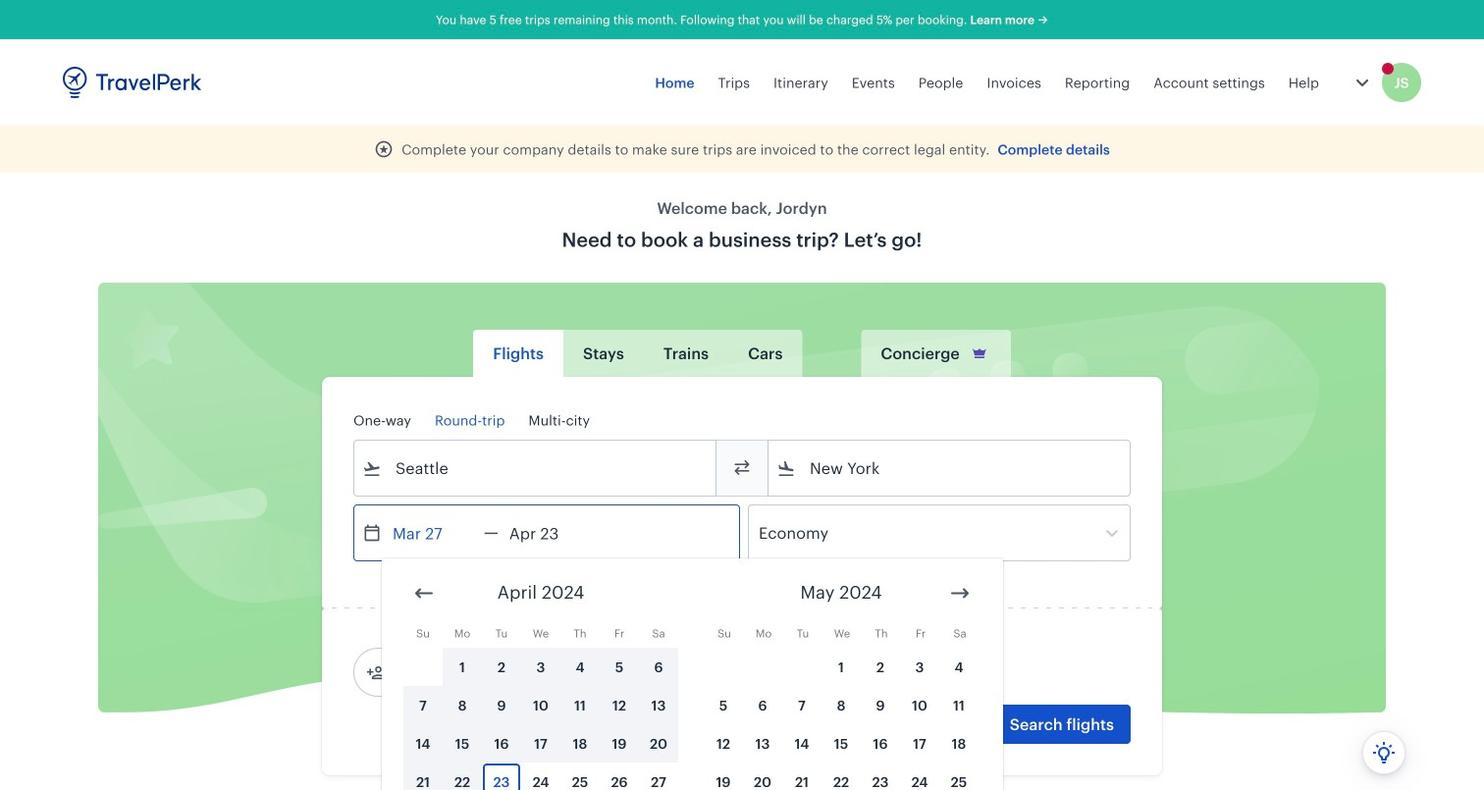 Task type: describe. For each thing, give the bounding box(es) containing it.
Add first traveler search field
[[386, 657, 590, 688]]

move backward to switch to the previous month. image
[[412, 582, 436, 605]]

Depart text field
[[382, 506, 484, 561]]

From search field
[[382, 453, 690, 484]]

calendar application
[[382, 559, 1484, 790]]



Task type: locate. For each thing, give the bounding box(es) containing it.
move forward to switch to the next month. image
[[948, 582, 972, 605]]

Return text field
[[498, 506, 601, 561]]

To search field
[[796, 453, 1104, 484]]



